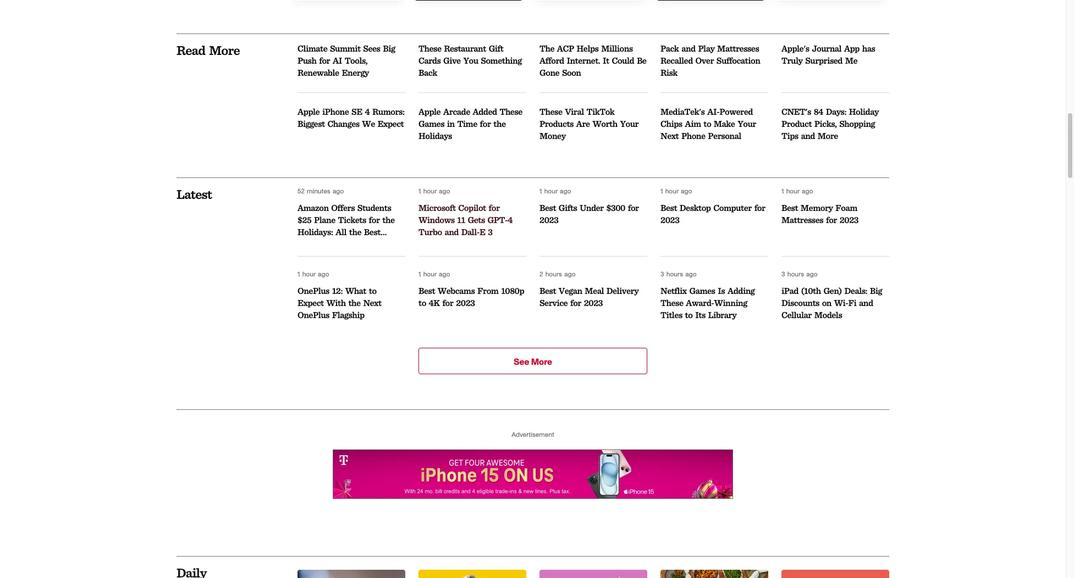 Task type: locate. For each thing, give the bounding box(es) containing it.
deals
[[330, 239, 351, 249]]

1 hour ago down 'student'
[[298, 271, 329, 277]]

1 horizontal spatial more
[[531, 358, 552, 367]]

ago up vegan
[[564, 271, 576, 277]]

0 horizontal spatial expect
[[298, 298, 324, 308]]

big
[[383, 43, 395, 54], [870, 286, 882, 296]]

1 horizontal spatial 3 hours ago
[[782, 271, 818, 277]]

expect down rumors:
[[378, 119, 404, 129]]

apple's
[[782, 43, 809, 54]]

best left desktop
[[661, 203, 677, 213]]

these up products
[[540, 106, 562, 117]]

hours up ipad
[[788, 271, 804, 277]]

cards
[[419, 55, 441, 66]]

best inside best memory foam mattresses for 2023
[[782, 203, 798, 213]]

1 horizontal spatial 3
[[661, 271, 664, 277]]

oneplus down with
[[298, 310, 329, 320]]

2 hours from the left
[[667, 271, 683, 277]]

1 horizontal spatial 4
[[508, 215, 513, 225]]

its
[[695, 310, 706, 320]]

1 for best desktop computer for 2023
[[661, 188, 663, 194]]

2 horizontal spatial 3
[[782, 271, 785, 277]]

1 hour ago up memory
[[782, 188, 813, 194]]

products
[[540, 119, 574, 129]]

it
[[603, 55, 609, 66]]

0 vertical spatial more
[[209, 42, 240, 58]]

best inside best webcams from 1080p to 4k for 2023
[[419, 286, 435, 296]]

2023 inside best desktop computer for 2023
[[661, 215, 680, 225]]

0 horizontal spatial 3
[[488, 227, 493, 237]]

to inside mediatek's ai-powered chips aim to make your next phone personal
[[704, 119, 711, 129]]

ago up offers
[[333, 188, 344, 194]]

1 hour ago for copilot
[[419, 188, 450, 194]]

1 horizontal spatial mattresses
[[782, 215, 824, 225]]

apple
[[298, 106, 320, 117], [419, 106, 441, 117]]

from
[[477, 286, 499, 296]]

more right see
[[531, 358, 552, 367]]

journal
[[812, 43, 842, 54]]

to left 4k
[[419, 298, 426, 308]]

1 horizontal spatial your
[[738, 119, 756, 129]]

adding
[[728, 286, 755, 296]]

library
[[708, 310, 737, 320]]

0 vertical spatial big
[[383, 43, 395, 54]]

the inside apple arcade added these games in time for the holidays
[[494, 119, 506, 129]]

3 for ipad (10th gen) deals: big discounts on wi-fi and cellular models
[[782, 271, 785, 277]]

0 horizontal spatial games
[[419, 119, 444, 129]]

1 hour ago up microsoft
[[419, 188, 450, 194]]

to left its
[[685, 310, 693, 320]]

11
[[457, 215, 465, 225]]

the
[[494, 119, 506, 129], [382, 215, 395, 225], [349, 227, 361, 237], [348, 298, 361, 308]]

your inside these viral tiktok products are worth your money
[[620, 119, 639, 129]]

best for best webcams from 1080p to 4k for 2023
[[419, 286, 435, 296]]

student
[[298, 239, 328, 249]]

more inside cnet's 84 days: holiday product picks, shopping tips and more
[[818, 131, 838, 141]]

hour for best desktop computer for 2023
[[665, 188, 679, 194]]

ago up with
[[318, 271, 329, 277]]

ago up (10th on the right of the page
[[807, 271, 818, 277]]

to inside oneplus 12: what to expect with the next oneplus flagship
[[369, 286, 377, 296]]

hours right '2'
[[545, 271, 562, 277]]

mattresses down memory
[[782, 215, 824, 225]]

0 horizontal spatial hours
[[545, 271, 562, 277]]

best left memory
[[782, 203, 798, 213]]

best up 4k
[[419, 286, 435, 296]]

3 hours ago for ipad
[[782, 271, 818, 277]]

expect inside oneplus 12: what to expect with the next oneplus flagship
[[298, 298, 324, 308]]

next inside mediatek's ai-powered chips aim to make your next phone personal
[[661, 131, 679, 141]]

hour up best memory foam mattresses for 2023
[[786, 188, 800, 194]]

0 horizontal spatial 4
[[365, 106, 370, 117]]

ago for 12:
[[318, 271, 329, 277]]

games inside apple arcade added these games in time for the holidays
[[419, 119, 444, 129]]

best up online
[[364, 227, 381, 237]]

for inside best desktop computer for 2023
[[754, 203, 765, 213]]

ago up microsoft
[[439, 188, 450, 194]]

personal
[[708, 131, 741, 141]]

big right sees
[[383, 43, 395, 54]]

hour up best desktop computer for 2023 in the right top of the page
[[665, 188, 679, 194]]

3 up ipad
[[782, 271, 785, 277]]

summit
[[330, 43, 361, 54]]

4 right gets
[[508, 215, 513, 225]]

0 vertical spatial next
[[661, 131, 679, 141]]

2 horizontal spatial more
[[818, 131, 838, 141]]

next down chips
[[661, 131, 679, 141]]

best vegan meal delivery service for 2023
[[540, 286, 639, 308]]

best desktop computer for 2023
[[661, 203, 765, 225]]

your right worth
[[620, 119, 639, 129]]

1 horizontal spatial games
[[689, 286, 715, 296]]

internet.
[[567, 55, 600, 66]]

winning
[[714, 298, 747, 308]]

for inside best memory foam mattresses for 2023
[[826, 215, 837, 225]]

the acp helps millions afford internet. it could be gone soon
[[540, 43, 647, 78]]

1 your from the left
[[620, 119, 639, 129]]

3 hours from the left
[[788, 271, 804, 277]]

hours
[[545, 271, 562, 277], [667, 271, 683, 277], [788, 271, 804, 277]]

2 apple from the left
[[419, 106, 441, 117]]

1 hour ago for gifts
[[540, 188, 571, 194]]

these inside these viral tiktok products are worth your money
[[540, 106, 562, 117]]

read more
[[177, 42, 240, 58]]

1 hour ago for webcams
[[419, 271, 450, 277]]

all
[[336, 227, 347, 237]]

2 oneplus from the top
[[298, 310, 329, 320]]

0 horizontal spatial apple
[[298, 106, 320, 117]]

to right what
[[369, 286, 377, 296]]

2 your from the left
[[738, 119, 756, 129]]

2023 inside best gifts under $300 for 2023
[[540, 215, 559, 225]]

apple arcade added these games in time for the holidays
[[419, 106, 522, 141]]

0 horizontal spatial mattresses
[[717, 43, 759, 54]]

these viral tiktok products are worth your money
[[540, 106, 639, 141]]

acp
[[557, 43, 574, 54]]

apple up holidays
[[419, 106, 441, 117]]

for down vegan
[[570, 298, 581, 308]]

these up cards
[[419, 43, 441, 54]]

4
[[365, 106, 370, 117], [508, 215, 513, 225]]

ago up gifts
[[560, 188, 571, 194]]

2 hours ago
[[540, 271, 576, 277]]

big right deals:
[[870, 286, 882, 296]]

these up 'titles'
[[661, 298, 683, 308]]

for inside climate summit sees big push for ai tools, renewable energy
[[319, 55, 330, 66]]

for right the $300
[[628, 203, 639, 213]]

0 vertical spatial 4
[[365, 106, 370, 117]]

1080p
[[501, 286, 524, 296]]

the
[[540, 43, 554, 54]]

hour down 'student'
[[302, 271, 316, 277]]

1 hour ago up desktop
[[661, 188, 692, 194]]

for up gpt-
[[489, 203, 500, 213]]

0 horizontal spatial big
[[383, 43, 395, 54]]

mattresses for pack and play mattresses recalled over suffocation risk
[[717, 43, 759, 54]]

mattresses inside pack and play mattresses recalled over suffocation risk
[[717, 43, 759, 54]]

expect
[[378, 119, 404, 129], [298, 298, 324, 308]]

next
[[661, 131, 679, 141], [363, 298, 382, 308]]

1 for oneplus 12: what to expect with the next oneplus flagship
[[298, 271, 300, 277]]

ago up desktop
[[681, 188, 692, 194]]

the down what
[[348, 298, 361, 308]]

the down added
[[494, 119, 506, 129]]

apple's journal app has truly surprised me link
[[782, 43, 889, 93]]

powered
[[720, 106, 753, 117]]

netflix games is adding these award-winning titles to its library
[[661, 286, 755, 320]]

your down powered
[[738, 119, 756, 129]]

these viral tiktok products are worth your money link
[[540, 106, 647, 155]]

apple arcade added these games in time for the holidays link
[[419, 106, 526, 155]]

games up award- in the right of the page
[[689, 286, 715, 296]]

3 hours ago up ipad
[[782, 271, 818, 277]]

best for best vegan meal delivery service for 2023
[[540, 286, 556, 296]]

what
[[345, 286, 366, 296]]

ago up webcams
[[439, 271, 450, 277]]

computer
[[714, 203, 752, 213]]

tools,
[[345, 55, 368, 66]]

gen)
[[824, 286, 842, 296]]

next down what
[[363, 298, 382, 308]]

more right read
[[209, 42, 240, 58]]

0 vertical spatial oneplus
[[298, 286, 329, 296]]

ipad (10th gen) deals: big discounts on wi-fi and cellular models
[[782, 286, 882, 320]]

best inside best vegan meal delivery service for 2023
[[540, 286, 556, 296]]

1 horizontal spatial hours
[[667, 271, 683, 277]]

ago for vegan
[[564, 271, 576, 277]]

1 vertical spatial expect
[[298, 298, 324, 308]]

turbo
[[419, 227, 442, 237]]

hour up 4k
[[423, 271, 437, 277]]

1 horizontal spatial big
[[870, 286, 882, 296]]

ago for desktop
[[681, 188, 692, 194]]

for inside best gifts under $300 for 2023
[[628, 203, 639, 213]]

delivery
[[607, 286, 639, 296]]

0 horizontal spatial more
[[209, 42, 240, 58]]

and up recalled
[[682, 43, 696, 54]]

1 vertical spatial big
[[870, 286, 882, 296]]

for down memory
[[826, 215, 837, 225]]

holiday
[[849, 106, 879, 117]]

titles
[[661, 310, 683, 320]]

and inside pack and play mattresses recalled over suffocation risk
[[682, 43, 696, 54]]

big inside climate summit sees big push for ai tools, renewable energy
[[383, 43, 395, 54]]

changes
[[327, 119, 359, 129]]

mattresses inside best memory foam mattresses for 2023
[[782, 215, 824, 225]]

under
[[580, 203, 604, 213]]

best inside amazon offers students $25 plane tickets for the holidays: all the best student deals online
[[364, 227, 381, 237]]

hour up best gifts under $300 for 2023
[[544, 188, 558, 194]]

ago up netflix
[[686, 271, 697, 277]]

for inside microsoft copilot for windows 11 gets gpt-4 turbo and dall-e 3
[[489, 203, 500, 213]]

and right fi
[[859, 298, 873, 308]]

1 vertical spatial next
[[363, 298, 382, 308]]

for right computer
[[754, 203, 765, 213]]

hours for netflix
[[667, 271, 683, 277]]

for left ai
[[319, 55, 330, 66]]

hour up microsoft
[[423, 188, 437, 194]]

best up service
[[540, 286, 556, 296]]

gift
[[489, 43, 504, 54]]

best inside best desktop computer for 2023
[[661, 203, 677, 213]]

more down picks,
[[818, 131, 838, 141]]

holidays:
[[298, 227, 333, 237]]

apple inside apple arcade added these games in time for the holidays
[[419, 106, 441, 117]]

ago up memory
[[802, 188, 813, 194]]

1 vertical spatial oneplus
[[298, 310, 329, 320]]

big inside ipad (10th gen) deals: big discounts on wi-fi and cellular models
[[870, 286, 882, 296]]

games up holidays
[[419, 119, 444, 129]]

2 horizontal spatial hours
[[788, 271, 804, 277]]

hours for best
[[545, 271, 562, 277]]

1 apple from the left
[[298, 106, 320, 117]]

hours up netflix
[[667, 271, 683, 277]]

iphone
[[322, 106, 349, 117]]

1 vertical spatial mattresses
[[782, 215, 824, 225]]

days:
[[826, 106, 847, 117]]

best inside best gifts under $300 for 2023
[[540, 203, 556, 213]]

the inside oneplus 12: what to expect with the next oneplus flagship
[[348, 298, 361, 308]]

3 right the e
[[488, 227, 493, 237]]

1 horizontal spatial apple
[[419, 106, 441, 117]]

0 horizontal spatial 3 hours ago
[[661, 271, 697, 277]]

play
[[698, 43, 715, 54]]

$300
[[606, 203, 625, 213]]

truly
[[782, 55, 803, 66]]

2 3 hours ago from the left
[[782, 271, 818, 277]]

3 hours ago up netflix
[[661, 271, 697, 277]]

hours for ipad
[[788, 271, 804, 277]]

energy
[[342, 67, 369, 78]]

amazon
[[298, 203, 329, 213]]

0 vertical spatial expect
[[378, 119, 404, 129]]

fi
[[848, 298, 857, 308]]

more for read more
[[209, 42, 240, 58]]

apple up biggest
[[298, 106, 320, 117]]

read
[[177, 42, 205, 58]]

service
[[540, 298, 568, 308]]

more inside button
[[531, 358, 552, 367]]

3 hours ago for netflix
[[661, 271, 697, 277]]

oneplus left "12:"
[[298, 286, 329, 296]]

oneplus
[[298, 286, 329, 296], [298, 310, 329, 320]]

to down ai-
[[704, 119, 711, 129]]

to
[[704, 119, 711, 129], [369, 286, 377, 296], [419, 298, 426, 308], [685, 310, 693, 320]]

for right 4k
[[442, 298, 453, 308]]

for down added
[[480, 119, 491, 129]]

climate summit sees big push for ai tools, renewable energy link
[[298, 43, 405, 93]]

apple for apple arcade added these games in time for the holidays
[[419, 106, 441, 117]]

1 vertical spatial games
[[689, 286, 715, 296]]

flagship
[[332, 310, 364, 320]]

0 vertical spatial games
[[419, 119, 444, 129]]

these right added
[[500, 106, 522, 117]]

money
[[540, 131, 566, 141]]

2 vertical spatial more
[[531, 358, 552, 367]]

foam
[[836, 203, 857, 213]]

mattresses for best memory foam mattresses for 2023
[[782, 215, 824, 225]]

these restaurant gift cards give you something back link
[[419, 43, 526, 93]]

1 horizontal spatial next
[[661, 131, 679, 141]]

climate
[[298, 43, 327, 54]]

hour for best gifts under $300 for 2023
[[544, 188, 558, 194]]

3 up netflix
[[661, 271, 664, 277]]

and down 'product'
[[801, 131, 815, 141]]

0 horizontal spatial your
[[620, 119, 639, 129]]

0 vertical spatial mattresses
[[717, 43, 759, 54]]

1 hour ago up gifts
[[540, 188, 571, 194]]

these inside 'these restaurant gift cards give you something back'
[[419, 43, 441, 54]]

mattresses up suffocation
[[717, 43, 759, 54]]

best left gifts
[[540, 203, 556, 213]]

apple iphone se 4 rumors: biggest changes we expect
[[298, 106, 405, 129]]

apple inside apple iphone se 4 rumors: biggest changes we expect
[[298, 106, 320, 117]]

your inside mediatek's ai-powered chips aim to make your next phone personal
[[738, 119, 756, 129]]

for down students
[[369, 215, 380, 225]]

to inside netflix games is adding these award-winning titles to its library
[[685, 310, 693, 320]]

52 minutes ago
[[298, 188, 344, 194]]

1 hour ago
[[419, 188, 450, 194], [540, 188, 571, 194], [661, 188, 692, 194], [782, 188, 813, 194], [298, 271, 329, 277], [419, 271, 450, 277]]

3
[[488, 227, 493, 237], [661, 271, 664, 277], [782, 271, 785, 277]]

back
[[419, 67, 437, 78]]

risk
[[661, 67, 678, 78]]

for inside apple arcade added these games in time for the holidays
[[480, 119, 491, 129]]

1 hours from the left
[[545, 271, 562, 277]]

holidays
[[419, 131, 452, 141]]

could
[[612, 55, 634, 66]]

and down the 11
[[445, 227, 459, 237]]

2023 inside best memory foam mattresses for 2023
[[840, 215, 859, 225]]

1 hour ago up webcams
[[419, 271, 450, 277]]

0 horizontal spatial next
[[363, 298, 382, 308]]

1 vertical spatial more
[[818, 131, 838, 141]]

ago for copilot
[[439, 188, 450, 194]]

expect left with
[[298, 298, 324, 308]]

is
[[718, 286, 725, 296]]

1 vertical spatial 4
[[508, 215, 513, 225]]

1 3 hours ago from the left
[[661, 271, 697, 277]]

games
[[419, 119, 444, 129], [689, 286, 715, 296]]

apple iphone se 4 rumors: biggest changes we expect link
[[298, 106, 405, 155]]

microsoft copilot for windows 11 gets gpt-4 turbo and dall-e 3
[[419, 203, 513, 237]]

ago for offers
[[333, 188, 344, 194]]

4 right se
[[365, 106, 370, 117]]

1 horizontal spatial expect
[[378, 119, 404, 129]]



Task type: describe. For each thing, give the bounding box(es) containing it.
on
[[822, 298, 832, 308]]

amazon offers students $25 plane tickets for the holidays: all the best student deals online
[[298, 203, 395, 249]]

the acp helps millions afford internet. it could be gone soon link
[[540, 43, 647, 93]]

1 for best gifts under $300 for 2023
[[540, 188, 542, 194]]

for inside best webcams from 1080p to 4k for 2023
[[442, 298, 453, 308]]

added
[[473, 106, 497, 117]]

we
[[362, 119, 375, 129]]

these inside apple arcade added these games in time for the holidays
[[500, 106, 522, 117]]

2023 inside best webcams from 1080p to 4k for 2023
[[456, 298, 475, 308]]

gpt-
[[488, 215, 508, 225]]

latest
[[177, 186, 212, 202]]

12:
[[332, 286, 343, 296]]

models
[[814, 310, 842, 320]]

for inside amazon offers students $25 plane tickets for the holidays: all the best student deals online
[[369, 215, 380, 225]]

shopping
[[839, 119, 875, 129]]

soon
[[562, 67, 581, 78]]

hour for best webcams from 1080p to 4k for 2023
[[423, 271, 437, 277]]

hour for best memory foam mattresses for 2023
[[786, 188, 800, 194]]

and inside cnet's 84 days: holiday product picks, shopping tips and more
[[801, 131, 815, 141]]

hour for oneplus 12: what to expect with the next oneplus flagship
[[302, 271, 316, 277]]

best webcams from 1080p to 4k for 2023
[[419, 286, 524, 308]]

pack and play mattresses recalled over suffocation risk
[[661, 43, 760, 78]]

best for best desktop computer for 2023
[[661, 203, 677, 213]]

apple for apple iphone se 4 rumors: biggest changes we expect
[[298, 106, 320, 117]]

microsoft
[[419, 203, 456, 213]]

e
[[480, 227, 485, 237]]

wi-
[[834, 298, 848, 308]]

4k
[[429, 298, 440, 308]]

1 hour ago for memory
[[782, 188, 813, 194]]

mediatek's ai-powered chips aim to make your next phone personal link
[[661, 106, 768, 155]]

chips
[[661, 119, 682, 129]]

surprised
[[805, 55, 843, 66]]

aim
[[685, 119, 701, 129]]

sees
[[363, 43, 380, 54]]

gets
[[468, 215, 485, 225]]

helps
[[577, 43, 599, 54]]

for inside best vegan meal delivery service for 2023
[[570, 298, 581, 308]]

gone
[[540, 67, 559, 78]]

3 for netflix games is adding these award-winning titles to its library
[[661, 271, 664, 277]]

minutes
[[307, 188, 330, 194]]

award-
[[686, 298, 714, 308]]

1 hour ago for 12:
[[298, 271, 329, 277]]

are
[[576, 119, 590, 129]]

climate summit sees big push for ai tools, renewable energy
[[298, 43, 395, 78]]

1 for microsoft copilot for windows 11 gets gpt-4 turbo and dall-e 3
[[419, 188, 421, 194]]

product
[[782, 119, 812, 129]]

3 inside microsoft copilot for windows 11 gets gpt-4 turbo and dall-e 3
[[488, 227, 493, 237]]

best for best memory foam mattresses for 2023
[[782, 203, 798, 213]]

windows
[[419, 215, 455, 225]]

ago for gifts
[[560, 188, 571, 194]]

deals:
[[845, 286, 867, 296]]

ago for memory
[[802, 188, 813, 194]]

advertisement region
[[333, 450, 733, 499]]

the down the tickets
[[349, 227, 361, 237]]

afford
[[540, 55, 564, 66]]

oneplus 12: what to expect with the next oneplus flagship
[[298, 286, 382, 320]]

and inside ipad (10th gen) deals: big discounts on wi-fi and cellular models
[[859, 298, 873, 308]]

recalled
[[661, 55, 693, 66]]

renewable
[[298, 67, 339, 78]]

4 inside apple iphone se 4 rumors: biggest changes we expect
[[365, 106, 370, 117]]

best memory foam mattresses for 2023
[[782, 203, 859, 225]]

restaurant
[[444, 43, 486, 54]]

memory
[[801, 203, 833, 213]]

tiktok
[[587, 106, 615, 117]]

desktop
[[680, 203, 711, 213]]

online
[[354, 239, 379, 249]]

be
[[637, 55, 647, 66]]

1 for best webcams from 1080p to 4k for 2023
[[419, 271, 421, 277]]

52
[[298, 188, 305, 194]]

in
[[447, 119, 455, 129]]

to inside best webcams from 1080p to 4k for 2023
[[419, 298, 426, 308]]

dall-
[[461, 227, 480, 237]]

4 inside microsoft copilot for windows 11 gets gpt-4 turbo and dall-e 3
[[508, 215, 513, 225]]

give
[[443, 55, 461, 66]]

these inside netflix games is adding these award-winning titles to its library
[[661, 298, 683, 308]]

mediatek's
[[661, 106, 705, 117]]

ago for (10th
[[807, 271, 818, 277]]

cellular
[[782, 310, 812, 320]]

2023 inside best vegan meal delivery service for 2023
[[584, 298, 603, 308]]

hour for microsoft copilot for windows 11 gets gpt-4 turbo and dall-e 3
[[423, 188, 437, 194]]

2
[[540, 271, 543, 277]]

see
[[514, 358, 529, 367]]

suffocation
[[717, 55, 760, 66]]

picks,
[[815, 119, 837, 129]]

you
[[463, 55, 478, 66]]

meal
[[585, 286, 604, 296]]

app
[[844, 43, 860, 54]]

apple's journal app has truly surprised me
[[782, 43, 875, 66]]

1 for best memory foam mattresses for 2023
[[782, 188, 784, 194]]

se
[[352, 106, 362, 117]]

cnet's 84 days: holiday product picks, shopping tips and more link
[[782, 106, 889, 155]]

games inside netflix games is adding these award-winning titles to its library
[[689, 286, 715, 296]]

make
[[714, 119, 735, 129]]

next inside oneplus 12: what to expect with the next oneplus flagship
[[363, 298, 382, 308]]

webcams
[[438, 286, 475, 296]]

(10th
[[801, 286, 821, 296]]

ago for games
[[686, 271, 697, 277]]

offers
[[331, 203, 355, 213]]

ago for webcams
[[439, 271, 450, 277]]

ai-
[[707, 106, 720, 117]]

the down students
[[382, 215, 395, 225]]

more for see more
[[531, 358, 552, 367]]

rumors:
[[372, 106, 405, 117]]

me
[[845, 55, 858, 66]]

expect inside apple iphone se 4 rumors: biggest changes we expect
[[378, 119, 404, 129]]

with
[[326, 298, 346, 308]]

biggest
[[298, 119, 325, 129]]

has
[[862, 43, 875, 54]]

1 hour ago for desktop
[[661, 188, 692, 194]]

1 oneplus from the top
[[298, 286, 329, 296]]

best for best gifts under $300 for 2023
[[540, 203, 556, 213]]

and inside microsoft copilot for windows 11 gets gpt-4 turbo and dall-e 3
[[445, 227, 459, 237]]

84
[[814, 106, 823, 117]]

gifts
[[559, 203, 577, 213]]

plane
[[314, 215, 335, 225]]



Task type: vqa. For each thing, say whether or not it's contained in the screenshot.


